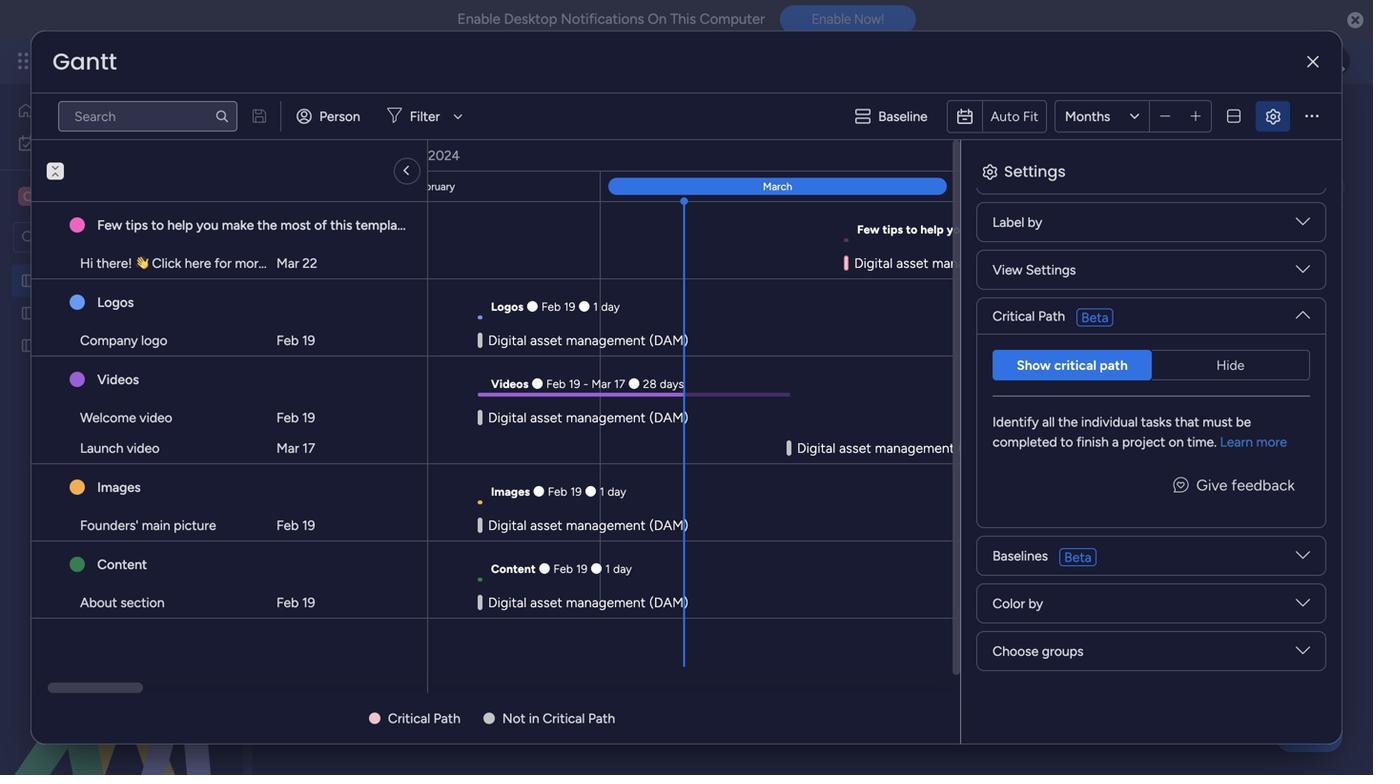 Task type: vqa. For each thing, say whether or not it's contained in the screenshot.
the Home
yes



Task type: describe. For each thing, give the bounding box(es) containing it.
1 for content ● feb 19 ● 1 day
[[606, 562, 611, 576]]

feb 19 for welcome video
[[277, 410, 315, 426]]

2 dapulse dropdown down arrow image from the top
[[1297, 549, 1311, 570]]

company logo
[[80, 332, 168, 349]]

1 vertical spatial mar
[[592, 377, 611, 391]]

day for images ● feb 19 ● 1 day
[[608, 485, 627, 499]]

0 horizontal spatial 17
[[303, 440, 315, 457]]

company
[[80, 332, 138, 349]]

dapulse dropdown down arrow image for view settings
[[1297, 262, 1311, 284]]

creative for creative assets
[[44, 187, 103, 206]]

feedback
[[1232, 477, 1296, 495]]

Filter dashboard by text search field
[[58, 101, 238, 132]]

give feedback
[[1197, 477, 1296, 495]]

by for color by
[[1029, 596, 1044, 612]]

1 horizontal spatial critical
[[543, 711, 585, 727]]

months
[[1066, 108, 1111, 125]]

content ● feb 19 ● 1 day
[[491, 562, 632, 576]]

lottie animation element
[[0, 583, 243, 776]]

enable for enable desktop notifications on this computer
[[458, 10, 501, 28]]

2024
[[428, 147, 460, 164]]

dapulse dropdown down arrow image for color
[[1297, 596, 1311, 618]]

management inside list box
[[121, 273, 200, 289]]

beta for baselines
[[1065, 550, 1092, 566]]

the inside identify all the individual tasks that must be completed to finish a project on time.
[[1059, 414, 1079, 430]]

(dam) inside list box
[[203, 273, 242, 289]]

activity button
[[1115, 105, 1205, 135]]

search image
[[215, 109, 230, 124]]

here
[[185, 255, 211, 271]]

0 horizontal spatial help
[[167, 217, 193, 233]]

assets
[[107, 187, 151, 206]]

finish
[[1077, 434, 1109, 450]]

activity
[[1122, 112, 1169, 128]]

v2 collapse up image
[[47, 169, 64, 182]]

website homepage redesign
[[45, 338, 216, 354]]

q1 2024
[[409, 147, 460, 164]]

1 horizontal spatial few
[[858, 223, 880, 237]]

1 horizontal spatial make
[[970, 223, 999, 237]]

asset inside button
[[328, 230, 360, 246]]

Digital asset management (DAM) field
[[285, 99, 800, 141]]

home
[[42, 103, 78, 119]]

more for learn more about this package of templates here: https://youtu.be/9x6_kyyrn_e
[[328, 145, 359, 161]]

learn more about this package of templates here: https://youtu.be/9x6_kyyrn_e
[[292, 145, 775, 161]]

label by
[[993, 214, 1043, 230]]

2 horizontal spatial of
[[1053, 223, 1065, 237]]

individual
[[1082, 414, 1138, 430]]

enable for enable now!
[[812, 11, 851, 27]]

v2 collapse down image
[[47, 156, 64, 168]]

creative for creative requests
[[45, 305, 95, 322]]

hi
[[80, 255, 93, 271]]

0 horizontal spatial person button
[[289, 101, 372, 132]]

1 horizontal spatial most
[[1023, 223, 1051, 237]]

invite / 1
[[1248, 112, 1298, 128]]

invite
[[1248, 112, 1281, 128]]

1 horizontal spatial digital asset management (dam)
[[290, 99, 796, 141]]

1 vertical spatial settings
[[1026, 262, 1077, 278]]

0 horizontal spatial the
[[257, 217, 277, 233]]

new asset button
[[289, 223, 367, 253]]

hi there!   👋  click here for more information  →
[[80, 255, 355, 271]]

enable now! button
[[781, 5, 916, 34]]

arrow down image
[[447, 105, 470, 128]]

by for group by
[[1034, 166, 1049, 183]]

groups
[[1043, 643, 1084, 660]]

automate button
[[1196, 172, 1297, 202]]

welcome video
[[80, 410, 172, 426]]

click
[[152, 255, 181, 271]]

1 horizontal spatial digital
[[290, 99, 385, 141]]

view inside button
[[820, 179, 850, 195]]

workspace selection element
[[18, 185, 153, 208]]

2 horizontal spatial critical
[[993, 308, 1035, 324]]

videos ● feb 19 - mar 17 ● 28 days
[[491, 377, 684, 391]]

label
[[993, 214, 1025, 230]]

auto fit
[[991, 108, 1039, 124]]

0 horizontal spatial critical path
[[388, 711, 461, 727]]

show critical path
[[1017, 357, 1128, 374]]

lottie animation image
[[0, 583, 243, 776]]

/
[[1284, 112, 1290, 128]]

video for launch video
[[127, 440, 160, 457]]

there!
[[97, 255, 132, 271]]

28
[[643, 377, 657, 391]]

beta for critical path
[[1082, 310, 1109, 326]]

1 horizontal spatial to
[[907, 223, 918, 237]]

view settings
[[993, 262, 1077, 278]]

founders'
[[80, 518, 138, 534]]

0 horizontal spatial of
[[314, 217, 327, 233]]

on
[[1169, 434, 1185, 450]]

give
[[1197, 477, 1228, 495]]

desktop
[[504, 10, 558, 28]]

tasks
[[1142, 414, 1172, 430]]

mar 17
[[277, 440, 315, 457]]

v2 split view image
[[1228, 109, 1241, 123]]

add to favorites image
[[841, 110, 861, 129]]

filter
[[410, 108, 440, 125]]

of inside button
[[479, 145, 492, 161]]

more for learn more
[[1257, 434, 1288, 450]]

videos for videos ● feb 19 - mar 17 ● 28 days
[[491, 377, 529, 391]]

1 for logos ● feb 19 ● 1 day
[[594, 300, 598, 314]]

v2 plus image
[[1191, 109, 1201, 123]]

not in critical path
[[503, 711, 615, 727]]

now!
[[855, 11, 885, 27]]

1 horizontal spatial help
[[921, 223, 944, 237]]

feb 19 for company logo
[[277, 332, 315, 349]]

about section
[[80, 595, 165, 611]]

images for images ● feb 19 ● 1 day
[[491, 485, 530, 499]]

welcome
[[80, 410, 136, 426]]

auto fit button
[[983, 101, 1047, 131]]

help
[[1293, 727, 1327, 747]]

0 horizontal spatial few tips to help you make the most of this template :)
[[97, 217, 421, 233]]

work
[[66, 135, 95, 151]]

marketing
[[671, 264, 722, 278]]

hide
[[1217, 357, 1245, 374]]

to inside identify all the individual tasks that must be completed to finish a project on time.
[[1061, 434, 1074, 450]]

workload
[[446, 179, 502, 195]]

videos for videos
[[97, 372, 139, 388]]

monday
[[85, 50, 150, 72]]

main
[[142, 518, 171, 534]]

my work
[[44, 135, 95, 151]]

creative requests
[[45, 305, 150, 322]]

dapulse x slim image
[[1308, 55, 1319, 69]]

Search field
[[553, 224, 610, 251]]

critical
[[1055, 357, 1097, 374]]

1 vertical spatial digital
[[45, 273, 83, 289]]

website
[[45, 338, 94, 354]]

files
[[790, 179, 817, 195]]

choose
[[993, 643, 1039, 660]]

that
[[1176, 414, 1200, 430]]

information
[[269, 255, 338, 271]]

founders' main picture
[[80, 518, 216, 534]]

1 vertical spatial view
[[993, 262, 1023, 278]]

completed
[[993, 434, 1058, 450]]

content for content ● feb 19 ● 1 day
[[491, 562, 536, 576]]

this inside button
[[401, 145, 422, 161]]

images ● feb 19 ● 1 day
[[491, 485, 627, 499]]

2 horizontal spatial asset
[[393, 99, 474, 141]]

online docs button
[[675, 172, 776, 202]]

0 horizontal spatial you
[[196, 217, 219, 233]]

1 horizontal spatial path
[[589, 711, 615, 727]]

asset inside list box
[[86, 273, 118, 289]]

2 horizontal spatial path
[[1039, 308, 1066, 324]]

0 horizontal spatial tips
[[126, 217, 148, 233]]

learn for learn more
[[1221, 434, 1254, 450]]

feb 19 for about section
[[277, 595, 315, 611]]

group by
[[993, 166, 1049, 183]]

integrate button
[[1004, 167, 1188, 207]]

1 vertical spatial more
[[235, 255, 266, 271]]

collaborative
[[531, 179, 610, 195]]

0 vertical spatial 17
[[615, 377, 626, 391]]

fit
[[1024, 108, 1039, 124]]

learn more
[[1221, 434, 1288, 450]]

1 inside "button"
[[1293, 112, 1298, 128]]

learn for learn more about this package of templates here: https://youtu.be/9x6_kyyrn_e
[[292, 145, 325, 161]]

enable desktop notifications on this computer
[[458, 10, 765, 28]]

auto
[[991, 108, 1020, 124]]

0 horizontal spatial path
[[434, 711, 461, 727]]



Task type: locate. For each thing, give the bounding box(es) containing it.
files view button
[[776, 172, 865, 202]]

1 feb 19 from the top
[[277, 332, 315, 349]]

creative
[[44, 187, 103, 206], [45, 305, 95, 322]]

(dam) up docs
[[698, 99, 796, 141]]

about
[[362, 145, 397, 161]]

learn down be
[[1221, 434, 1254, 450]]

dapulse dropdown down arrow image
[[1297, 262, 1311, 284], [1297, 301, 1311, 322]]

1 horizontal spatial management
[[481, 99, 691, 141]]

3 dapulse dropdown down arrow image from the top
[[1297, 596, 1311, 618]]

asset down there!
[[86, 273, 118, 289]]

day for content ● feb 19 ● 1 day
[[614, 562, 632, 576]]

0 vertical spatial beta
[[1082, 310, 1109, 326]]

all
[[1043, 414, 1055, 430]]

launch
[[80, 440, 123, 457]]

https://youtu.be/9x6_kyyrn_e
[[592, 145, 775, 161]]

enable inside button
[[812, 11, 851, 27]]

asset up →
[[328, 230, 360, 246]]

images for images
[[97, 479, 141, 496]]

1 right the /
[[1293, 112, 1298, 128]]

1 down product on the top left of the page
[[594, 300, 598, 314]]

section
[[121, 595, 165, 611]]

creative assets
[[44, 187, 151, 206]]

john smith image
[[1320, 46, 1351, 76]]

collaborative whiteboard button
[[517, 172, 684, 202]]

path
[[1100, 357, 1128, 374]]

public board image for creative requests
[[20, 304, 38, 322]]

person
[[320, 108, 360, 125], [651, 230, 692, 246]]

of right package
[[479, 145, 492, 161]]

0 horizontal spatial digital asset management (dam)
[[45, 273, 242, 289]]

home link
[[11, 95, 232, 126]]

1 horizontal spatial logos
[[491, 300, 524, 314]]

video
[[140, 410, 172, 426], [127, 440, 160, 457]]

make
[[222, 217, 254, 233], [970, 223, 999, 237]]

path down "view settings"
[[1039, 308, 1066, 324]]

0 vertical spatial creative
[[44, 187, 103, 206]]

person up marketing
[[651, 230, 692, 246]]

this
[[401, 145, 422, 161], [330, 217, 353, 233], [1068, 223, 1088, 237]]

dapulse close image
[[1348, 11, 1364, 31]]

enable left now!
[[812, 11, 851, 27]]

videos left -
[[491, 377, 529, 391]]

→
[[342, 255, 355, 271]]

0 horizontal spatial :)
[[413, 217, 421, 233]]

project
[[1123, 434, 1166, 450]]

by right "label"
[[1028, 214, 1043, 230]]

templates
[[495, 145, 555, 161]]

1 horizontal spatial learn
[[1221, 434, 1254, 450]]

1 vertical spatial person button
[[620, 223, 703, 253]]

creative up website
[[45, 305, 95, 322]]

v2 user feedback image
[[1174, 478, 1189, 493]]

tips down the add view image
[[883, 223, 904, 237]]

0 vertical spatial day
[[601, 300, 620, 314]]

learn more link
[[1221, 434, 1288, 450]]

the right all
[[1059, 414, 1079, 430]]

digital asset management (dam) inside list box
[[45, 273, 242, 289]]

critical
[[993, 308, 1035, 324], [388, 711, 430, 727], [543, 711, 585, 727]]

1 horizontal spatial asset
[[328, 230, 360, 246]]

few tips to help you make the most of this template :) up "view settings"
[[858, 223, 1151, 237]]

enable now!
[[812, 11, 885, 27]]

mar for mar 17
[[277, 440, 299, 457]]

enable
[[458, 10, 501, 28], [812, 11, 851, 27]]

0 horizontal spatial critical
[[388, 711, 430, 727]]

the left new
[[257, 217, 277, 233]]

tips
[[126, 217, 148, 233], [883, 223, 904, 237]]

give feedback button
[[1159, 467, 1311, 505]]

learn left about
[[292, 145, 325, 161]]

you left "label"
[[947, 223, 967, 237]]

asset up q1 2024
[[393, 99, 474, 141]]

automate
[[1230, 179, 1290, 195]]

path right in
[[589, 711, 615, 727]]

person button
[[289, 101, 372, 132], [620, 223, 703, 253]]

video up "launch video"
[[140, 410, 172, 426]]

2 feb 19 from the top
[[277, 410, 315, 426]]

learn
[[292, 145, 325, 161], [1221, 434, 1254, 450]]

by right color on the right bottom of the page
[[1029, 596, 1044, 612]]

must
[[1203, 414, 1233, 430]]

by for label by
[[1028, 214, 1043, 230]]

creative inside list box
[[45, 305, 95, 322]]

1 vertical spatial creative
[[45, 305, 95, 322]]

0 horizontal spatial learn
[[292, 145, 325, 161]]

0 horizontal spatial logos
[[97, 294, 134, 311]]

list box
[[0, 261, 243, 620]]

1 vertical spatial video
[[127, 440, 160, 457]]

2 dapulse dropdown down arrow image from the top
[[1297, 301, 1311, 322]]

february
[[414, 180, 455, 193]]

path
[[1039, 308, 1066, 324], [434, 711, 461, 727], [589, 711, 615, 727]]

video for welcome video
[[140, 410, 172, 426]]

2 enable from the left
[[812, 11, 851, 27]]

feb
[[542, 300, 561, 314], [277, 332, 299, 349], [547, 377, 566, 391], [277, 410, 299, 426], [548, 485, 568, 499], [277, 518, 299, 534], [554, 562, 573, 576], [277, 595, 299, 611]]

on
[[648, 10, 667, 28]]

angle down image
[[376, 231, 386, 245]]

dapulse dropdown down arrow image for critical path
[[1297, 301, 1311, 322]]

images up content ● feb 19 ● 1 day
[[491, 485, 530, 499]]

1 horizontal spatial content
[[491, 562, 536, 576]]

videos down homepage
[[97, 372, 139, 388]]

q1
[[409, 147, 425, 164]]

most up the mar 22
[[281, 217, 311, 233]]

monday button
[[50, 36, 304, 86]]

0 horizontal spatial management
[[121, 273, 200, 289]]

2 horizontal spatial more
[[1257, 434, 1288, 450]]

1 horizontal spatial videos
[[491, 377, 529, 391]]

a
[[1113, 434, 1119, 450]]

c
[[23, 188, 32, 205]]

add view image
[[876, 180, 884, 194]]

list box containing digital asset management (dam)
[[0, 261, 243, 620]]

digital
[[290, 99, 385, 141], [45, 273, 83, 289]]

1 horizontal spatial few tips to help you make the most of this template :)
[[858, 223, 1151, 237]]

computer
[[700, 10, 765, 28]]

0 vertical spatial settings
[[1005, 161, 1066, 182]]

1 horizontal spatial template
[[1091, 223, 1140, 237]]

None search field
[[58, 101, 238, 132]]

show critical path button
[[993, 350, 1152, 381]]

by
[[1034, 166, 1049, 183], [1028, 214, 1043, 230], [1029, 596, 1044, 612]]

0 horizontal spatial videos
[[97, 372, 139, 388]]

creative inside workspace selection element
[[44, 187, 103, 206]]

(dam)
[[698, 99, 796, 141], [203, 273, 242, 289]]

1 horizontal spatial the
[[1002, 223, 1020, 237]]

1 horizontal spatial more
[[328, 145, 359, 161]]

4 dapulse dropdown down arrow image from the top
[[1297, 644, 1311, 665]]

3 feb 19 from the top
[[277, 518, 315, 534]]

critical path down "view settings"
[[993, 308, 1066, 324]]

1 dapulse dropdown down arrow image from the top
[[1297, 262, 1311, 284]]

digital asset management (dam) up learn more about this package of templates here: https://youtu.be/9x6_kyyrn_e
[[290, 99, 796, 141]]

public board image
[[20, 337, 38, 355]]

dapulse dropdown down arrow image
[[1297, 215, 1311, 236], [1297, 549, 1311, 570], [1297, 596, 1311, 618], [1297, 644, 1311, 665]]

0 horizontal spatial make
[[222, 217, 254, 233]]

workspace image
[[18, 186, 37, 207]]

more left about
[[328, 145, 359, 161]]

2 vertical spatial asset
[[86, 273, 118, 289]]

0 vertical spatial management
[[481, 99, 691, 141]]

0 vertical spatial asset
[[393, 99, 474, 141]]

invite / 1 button
[[1213, 105, 1307, 135]]

this down 'integrate'
[[1068, 223, 1088, 237]]

images down "launch video"
[[97, 479, 141, 496]]

1 vertical spatial beta
[[1065, 550, 1092, 566]]

in
[[529, 711, 540, 727]]

1 down images ● feb 19 ● 1 day
[[606, 562, 611, 576]]

view right files
[[820, 179, 850, 195]]

few down 'creative assets'
[[97, 217, 122, 233]]

dapulse dropdown down arrow image for label
[[1297, 215, 1311, 236]]

:) down integrate button
[[1143, 223, 1151, 237]]

1 vertical spatial critical path
[[388, 711, 461, 727]]

2 public board image from the top
[[20, 304, 38, 322]]

0 horizontal spatial template
[[356, 217, 410, 233]]

logos for logos
[[97, 294, 134, 311]]

docs
[[731, 179, 762, 195]]

be
[[1237, 414, 1252, 430]]

you
[[196, 217, 219, 233], [947, 223, 967, 237]]

digital down hi
[[45, 273, 83, 289]]

logo
[[141, 332, 168, 349]]

of right label by
[[1053, 223, 1065, 237]]

whiteboard
[[613, 179, 684, 195]]

1 vertical spatial by
[[1028, 214, 1043, 230]]

content up the about section
[[97, 557, 147, 573]]

time.
[[1188, 434, 1217, 450]]

0 horizontal spatial view
[[820, 179, 850, 195]]

team workload button
[[396, 172, 517, 202]]

requests
[[99, 305, 150, 322]]

mar 22
[[277, 255, 318, 271]]

1 vertical spatial day
[[608, 485, 627, 499]]

collaborative whiteboard online docs
[[531, 179, 762, 195]]

you up "here"
[[196, 217, 219, 233]]

home option
[[11, 95, 232, 126]]

path left the not
[[434, 711, 461, 727]]

more inside button
[[328, 145, 359, 161]]

images
[[97, 479, 141, 496], [491, 485, 530, 499]]

0 horizontal spatial more
[[235, 255, 266, 271]]

0 vertical spatial (dam)
[[698, 99, 796, 141]]

more
[[328, 145, 359, 161], [235, 255, 266, 271], [1257, 434, 1288, 450]]

more up feedback
[[1257, 434, 1288, 450]]

2 vertical spatial by
[[1029, 596, 1044, 612]]

option
[[0, 264, 243, 268]]

view down "label"
[[993, 262, 1023, 278]]

1 up content ● feb 19 ● 1 day
[[600, 485, 605, 499]]

online
[[689, 179, 728, 195]]

few tips to help you make the most of this template :) up for
[[97, 217, 421, 233]]

Gantt field
[[48, 46, 122, 78]]

logos for logos ● feb 19 ● 1 day
[[491, 300, 524, 314]]

1 horizontal spatial images
[[491, 485, 530, 499]]

beta
[[1082, 310, 1109, 326], [1065, 550, 1092, 566]]

0 vertical spatial mar
[[277, 255, 299, 271]]

content
[[97, 557, 147, 573], [491, 562, 536, 576]]

0 vertical spatial more
[[328, 145, 359, 161]]

1 public board image from the top
[[20, 272, 38, 290]]

1 vertical spatial (dam)
[[203, 273, 242, 289]]

0 horizontal spatial most
[[281, 217, 311, 233]]

filter button
[[380, 101, 470, 132]]

management up here:
[[481, 99, 691, 141]]

1 dapulse dropdown down arrow image from the top
[[1297, 215, 1311, 236]]

logos ● feb 19 ● 1 day
[[491, 300, 620, 314]]

learn inside button
[[292, 145, 325, 161]]

of up the 22
[[314, 217, 327, 233]]

feb 19 for founders' main picture
[[277, 518, 315, 534]]

digital asset management (dam) down 👋
[[45, 273, 242, 289]]

public board image
[[20, 272, 38, 290], [20, 304, 38, 322]]

1 horizontal spatial tips
[[883, 223, 904, 237]]

0 vertical spatial person
[[320, 108, 360, 125]]

critical path left the not
[[388, 711, 461, 727]]

the up "view settings"
[[1002, 223, 1020, 237]]

most up "view settings"
[[1023, 223, 1051, 237]]

1 vertical spatial learn
[[1221, 434, 1254, 450]]

beta right baselines
[[1065, 550, 1092, 566]]

1 vertical spatial digital asset management (dam)
[[45, 273, 242, 289]]

choose groups
[[993, 643, 1084, 660]]

0 vertical spatial by
[[1034, 166, 1049, 183]]

help left "label"
[[921, 223, 944, 237]]

creative down v2 collapse up 'image'
[[44, 187, 103, 206]]

1 for images ● feb 19 ● 1 day
[[600, 485, 605, 499]]

make up for
[[222, 217, 254, 233]]

1 enable from the left
[[458, 10, 501, 28]]

1 horizontal spatial critical path
[[993, 308, 1066, 324]]

2 horizontal spatial this
[[1068, 223, 1088, 237]]

my work option
[[11, 128, 232, 158]]

:) right angle down icon
[[413, 217, 421, 233]]

help button
[[1277, 721, 1343, 753]]

1 vertical spatial person
[[651, 230, 692, 246]]

1 horizontal spatial enable
[[812, 11, 851, 27]]

content for content
[[97, 557, 147, 573]]

Search in workspace field
[[40, 227, 159, 249]]

team
[[411, 179, 443, 195]]

1 horizontal spatial this
[[401, 145, 422, 161]]

angle right image
[[405, 163, 409, 180]]

select product image
[[17, 52, 36, 71]]

show
[[1017, 357, 1052, 374]]

1 vertical spatial 17
[[303, 440, 315, 457]]

:)
[[413, 217, 421, 233], [1143, 223, 1151, 237]]

0 vertical spatial view
[[820, 179, 850, 195]]

0 vertical spatial digital
[[290, 99, 385, 141]]

2 vertical spatial more
[[1257, 434, 1288, 450]]

empty
[[745, 264, 778, 278]]

picture
[[174, 518, 216, 534]]

of
[[479, 145, 492, 161], [314, 217, 327, 233], [1053, 223, 1065, 237]]

day for logos ● feb 19 ● 1 day
[[601, 300, 620, 314]]

1 horizontal spatial person button
[[620, 223, 703, 253]]

settings up label by
[[1005, 161, 1066, 182]]

1 horizontal spatial of
[[479, 145, 492, 161]]

2 vertical spatial mar
[[277, 440, 299, 457]]

collapse board header image
[[1325, 179, 1340, 195]]

0 vertical spatial learn
[[292, 145, 325, 161]]

make down group
[[970, 223, 999, 237]]

homepage
[[97, 338, 161, 354]]

this right new
[[330, 217, 353, 233]]

digital up about
[[290, 99, 385, 141]]

help
[[167, 217, 193, 233], [921, 223, 944, 237]]

0 horizontal spatial images
[[97, 479, 141, 496]]

1 horizontal spatial you
[[947, 223, 967, 237]]

1 vertical spatial asset
[[328, 230, 360, 246]]

public board image for digital asset management (dam)
[[20, 272, 38, 290]]

dapulse dropdown down arrow image for choose
[[1297, 644, 1311, 665]]

0 horizontal spatial few
[[97, 217, 122, 233]]

more dots image
[[1306, 109, 1319, 123]]

enable left desktop
[[458, 10, 501, 28]]

identify all the individual tasks that must be completed to finish a project on time.
[[993, 414, 1252, 450]]

0 horizontal spatial this
[[330, 217, 353, 233]]

0 horizontal spatial person
[[320, 108, 360, 125]]

0 vertical spatial dapulse dropdown down arrow image
[[1297, 262, 1311, 284]]

help up click
[[167, 217, 193, 233]]

settings down label by
[[1026, 262, 1077, 278]]

content down images ● feb 19 ● 1 day
[[491, 562, 536, 576]]

1 vertical spatial dapulse dropdown down arrow image
[[1297, 301, 1311, 322]]

day
[[601, 300, 620, 314], [608, 485, 627, 499], [614, 562, 632, 576]]

management down click
[[121, 273, 200, 289]]

march
[[763, 180, 793, 193]]

1 vertical spatial public board image
[[20, 304, 38, 322]]

person button up marketing
[[620, 223, 703, 253]]

v2 minus image
[[1161, 109, 1171, 123]]

mar for mar 22
[[277, 255, 299, 271]]

0 horizontal spatial content
[[97, 557, 147, 573]]

tips down assets
[[126, 217, 148, 233]]

person left the 'filter' popup button
[[320, 108, 360, 125]]

0 vertical spatial critical path
[[993, 308, 1066, 324]]

1 horizontal spatial person
[[651, 230, 692, 246]]

new asset
[[297, 230, 360, 246]]

few down the add view image
[[858, 223, 880, 237]]

0 vertical spatial video
[[140, 410, 172, 426]]

1 horizontal spatial :)
[[1143, 223, 1151, 237]]

0 horizontal spatial to
[[151, 217, 164, 233]]

0 vertical spatial public board image
[[20, 272, 38, 290]]

person button up about
[[289, 101, 372, 132]]

more right for
[[235, 255, 266, 271]]

1
[[1293, 112, 1298, 128], [594, 300, 598, 314], [600, 485, 605, 499], [606, 562, 611, 576]]

video down welcome video
[[127, 440, 160, 457]]

by right group
[[1034, 166, 1049, 183]]

this up the angle right image
[[401, 145, 422, 161]]

1 horizontal spatial 17
[[615, 377, 626, 391]]

4 feb 19 from the top
[[277, 595, 315, 611]]

(dam) down for
[[203, 273, 242, 289]]

beta up path
[[1082, 310, 1109, 326]]



